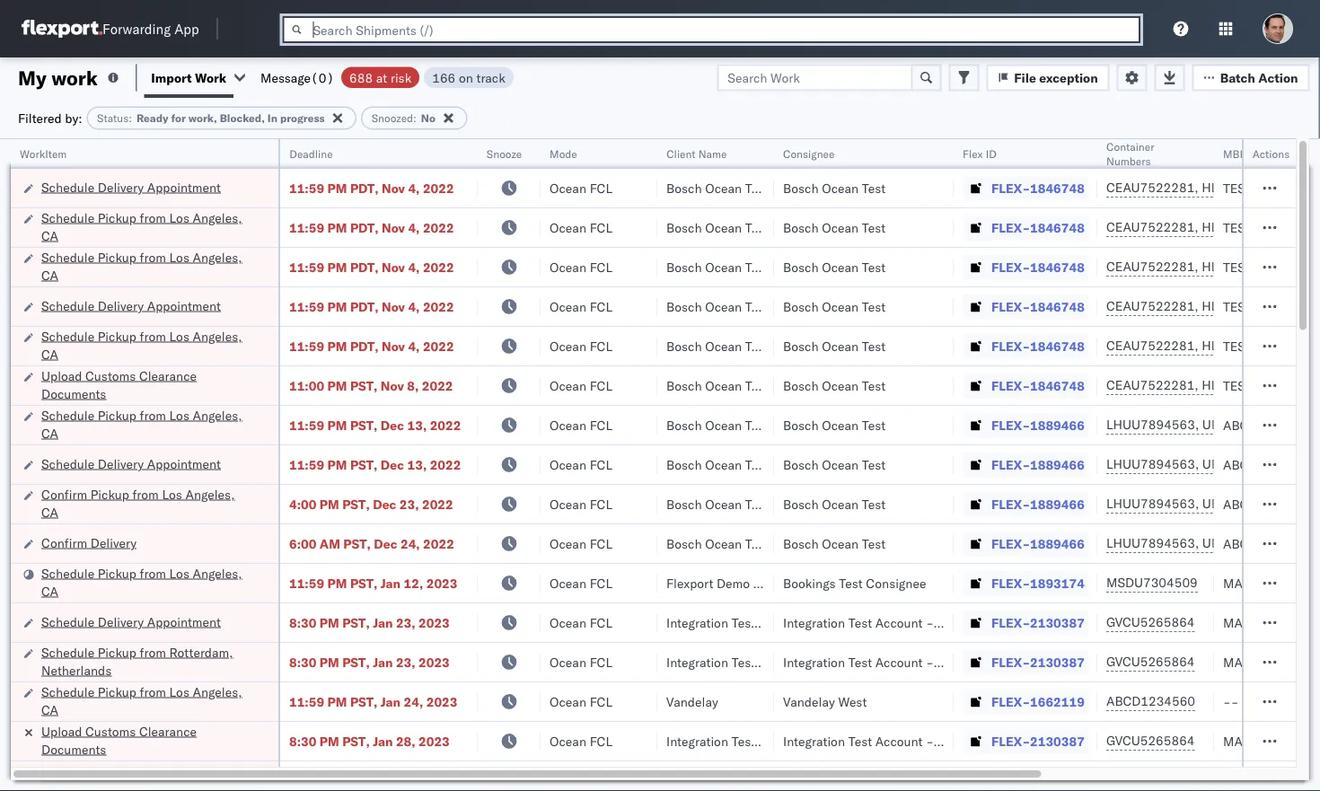 Task type: locate. For each thing, give the bounding box(es) containing it.
vandelay west
[[783, 694, 867, 710]]

-
[[926, 615, 934, 631], [926, 654, 934, 670], [1224, 694, 1231, 710], [1231, 694, 1239, 710], [926, 733, 934, 749]]

schedule delivery appointment
[[41, 179, 221, 195], [41, 298, 221, 314], [41, 456, 221, 472], [41, 614, 221, 630]]

1 vertical spatial upload customs clearance documents link
[[41, 723, 255, 759]]

schedule delivery appointment link for 1st schedule delivery appointment button from the top of the page
[[41, 178, 221, 196]]

0 vertical spatial gvcu5265864
[[1107, 614, 1195, 630]]

hlx for second the schedule pickup from los angeles, ca button from the top
[[1297, 259, 1321, 274]]

2130387
[[1030, 615, 1085, 631], [1030, 654, 1085, 670], [1030, 733, 1085, 749]]

schedule delivery appointment link up the upload customs clearance documents button
[[41, 297, 221, 315]]

3 gvcu5265864 from the top
[[1107, 733, 1195, 749]]

lagerfeld up flex-1662119
[[964, 654, 1017, 670]]

2023
[[426, 575, 458, 591], [419, 615, 450, 631], [419, 654, 450, 670], [426, 694, 458, 710], [419, 733, 450, 749]]

5 flex- from the top
[[992, 338, 1030, 354]]

schedule delivery appointment button down workitem 'button'
[[41, 178, 221, 198]]

2 schedule from the top
[[41, 210, 94, 225]]

my
[[18, 65, 47, 90]]

customs
[[85, 368, 136, 384], [85, 724, 136, 739]]

from for sixth schedule pickup from los angeles, ca link from the top
[[140, 684, 166, 700]]

1 karl from the top
[[937, 615, 960, 631]]

2 vertical spatial account
[[876, 733, 923, 749]]

demo
[[717, 575, 750, 591]]

1 vertical spatial karl
[[937, 654, 960, 670]]

angeles, inside confirm pickup from los angeles, ca
[[185, 486, 235, 502]]

8:30 pm pst, jan 23, 2023 up the 11:59 pm pst, jan 24, 2023
[[289, 654, 450, 670]]

6 11:59 from the top
[[289, 417, 324, 433]]

dec for confirm pickup from los angeles, ca
[[373, 496, 397, 512]]

schedule delivery appointment link for 2nd schedule delivery appointment button from the bottom
[[41, 455, 221, 473]]

3 ca from the top
[[41, 346, 58, 362]]

from inside confirm pickup from los angeles, ca
[[133, 486, 159, 502]]

file exception
[[1014, 70, 1098, 85]]

1 vertical spatial 13,
[[407, 457, 427, 473]]

2 pdt, from the top
[[350, 220, 379, 235]]

vandelay
[[667, 694, 718, 710], [783, 694, 835, 710]]

8 flex- from the top
[[992, 457, 1030, 473]]

1 vertical spatial 2130387
[[1030, 654, 1085, 670]]

4 schedule delivery appointment from the top
[[41, 614, 221, 630]]

dec up 11:59 pm pst, jan 12, 2023
[[374, 536, 398, 552]]

11:59 pm pdt, nov 4, 2022
[[289, 180, 454, 196], [289, 220, 454, 235], [289, 259, 454, 275], [289, 299, 454, 314], [289, 338, 454, 354]]

2023 for 5th schedule pickup from los angeles, ca link from the top of the page
[[426, 575, 458, 591]]

4, for 6th schedule pickup from los angeles, ca link from the bottom of the page
[[408, 220, 420, 235]]

angeles, for sixth schedule pickup from los angeles, ca link from the top
[[193, 684, 242, 700]]

2 gvcu5265864 from the top
[[1107, 654, 1195, 670]]

pickup inside confirm pickup from los angeles, ca
[[90, 486, 129, 502]]

flex-1889466 for schedule delivery appointment
[[992, 457, 1085, 473]]

: left ready at the left top of the page
[[129, 111, 132, 125]]

pst, down "6:00 am pst, dec 24, 2022"
[[350, 575, 378, 591]]

abcdefg78456
[[1224, 417, 1321, 433], [1224, 457, 1321, 473], [1224, 496, 1321, 512], [1224, 536, 1321, 552]]

angeles, for 6th schedule pickup from los angeles, ca link from the bottom of the page
[[193, 210, 242, 225]]

: for status
[[129, 111, 132, 125]]

7 ocean fcl from the top
[[550, 417, 613, 433]]

0 vertical spatial 24,
[[401, 536, 420, 552]]

1846748 for second the schedule pickup from los angeles, ca button from the top
[[1030, 259, 1085, 275]]

6 hlx from the top
[[1297, 377, 1321, 393]]

jan down 11:59 pm pst, jan 12, 2023
[[373, 615, 393, 631]]

4 lhuu7894563, from the top
[[1107, 535, 1199, 551]]

4:00 pm pst, dec 23, 2022
[[289, 496, 453, 512]]

los for second the schedule pickup from los angeles, ca button from the top
[[169, 249, 189, 265]]

3 lhuu7894563, from the top
[[1107, 496, 1199, 512]]

abcdefg78456 for schedule pickup from los angeles, ca
[[1224, 417, 1321, 433]]

0 vertical spatial clearance
[[139, 368, 197, 384]]

0 vertical spatial upload customs clearance documents link
[[41, 367, 255, 403]]

1 11:59 from the top
[[289, 180, 324, 196]]

1 upload from the top
[[41, 368, 82, 384]]

2 ceau7522281, hlxu6269489, hlx from the top
[[1107, 219, 1321, 235]]

on
[[459, 70, 473, 85]]

8:30 up the 11:59 pm pst, jan 24, 2023
[[289, 654, 317, 670]]

1 horizontal spatial vandelay
[[783, 694, 835, 710]]

11:59 pm pst, dec 13, 2022 up 4:00 pm pst, dec 23, 2022
[[289, 457, 461, 473]]

1 schedule pickup from los angeles, ca link from the top
[[41, 209, 255, 245]]

angeles,
[[193, 210, 242, 225], [193, 249, 242, 265], [193, 328, 242, 344], [193, 407, 242, 423], [185, 486, 235, 502], [193, 565, 242, 581], [193, 684, 242, 700]]

integration up vandelay west
[[783, 654, 845, 670]]

7 11:59 from the top
[[289, 457, 324, 473]]

4, for fourth schedule pickup from los angeles, ca link from the bottom of the page
[[408, 338, 420, 354]]

9 ocean fcl from the top
[[550, 496, 613, 512]]

maeu9408431 up --
[[1224, 654, 1314, 670]]

appointment up confirm pickup from los angeles, ca link at the bottom left
[[147, 456, 221, 472]]

10 schedule from the top
[[41, 645, 94, 660]]

1 vertical spatial maeu9408431
[[1224, 654, 1314, 670]]

jan for sixth schedule pickup from los angeles, ca link from the top
[[381, 694, 401, 710]]

from inside schedule pickup from rotterdam, netherlands
[[140, 645, 166, 660]]

deadline
[[289, 147, 333, 160]]

flex-1846748 button
[[963, 176, 1089, 201], [963, 176, 1089, 201], [963, 215, 1089, 240], [963, 215, 1089, 240], [963, 255, 1089, 280], [963, 255, 1089, 280], [963, 294, 1089, 319], [963, 294, 1089, 319], [963, 334, 1089, 359], [963, 334, 1089, 359], [963, 373, 1089, 398], [963, 373, 1089, 398]]

4 flex- from the top
[[992, 299, 1030, 314]]

23, for los
[[400, 496, 419, 512]]

schedule delivery appointment up schedule pickup from rotterdam, netherlands
[[41, 614, 221, 630]]

1 13, from the top
[[407, 417, 427, 433]]

2 lagerfeld from the top
[[964, 654, 1017, 670]]

4 fcl from the top
[[590, 299, 613, 314]]

uetu5238478
[[1203, 417, 1290, 433], [1203, 456, 1290, 472], [1203, 496, 1290, 512], [1203, 535, 1290, 551]]

0 vertical spatial upload
[[41, 368, 82, 384]]

2023 up the 11:59 pm pst, jan 24, 2023
[[419, 654, 450, 670]]

6 flex- from the top
[[992, 378, 1030, 393]]

integration down bookings
[[783, 615, 845, 631]]

consignee down search work text field
[[783, 147, 835, 160]]

11:59 pm pst, dec 13, 2022
[[289, 417, 461, 433], [289, 457, 461, 473]]

pickup for 1st the schedule pickup from los angeles, ca button from the top
[[98, 210, 136, 225]]

consignee right demo
[[753, 575, 814, 591]]

lhuu7894563, for confirm pickup from los angeles, ca
[[1107, 496, 1199, 512]]

workitem button
[[11, 143, 261, 161]]

2023 right 12,
[[426, 575, 458, 591]]

schedule
[[41, 179, 94, 195], [41, 210, 94, 225], [41, 249, 94, 265], [41, 298, 94, 314], [41, 328, 94, 344], [41, 407, 94, 423], [41, 456, 94, 472], [41, 565, 94, 581], [41, 614, 94, 630], [41, 645, 94, 660], [41, 684, 94, 700]]

14 ocean fcl from the top
[[550, 694, 613, 710]]

23, up "6:00 am pst, dec 24, 2022"
[[400, 496, 419, 512]]

Search Shipments (/) text field
[[283, 16, 1141, 43]]

schedule inside schedule pickup from rotterdam, netherlands
[[41, 645, 94, 660]]

8:30 for schedule pickup from rotterdam, netherlands
[[289, 654, 317, 670]]

flexport demo consignee
[[667, 575, 814, 591]]

11:59
[[289, 180, 324, 196], [289, 220, 324, 235], [289, 259, 324, 275], [289, 299, 324, 314], [289, 338, 324, 354], [289, 417, 324, 433], [289, 457, 324, 473], [289, 575, 324, 591], [289, 694, 324, 710]]

confirm down confirm pickup from los angeles, ca
[[41, 535, 87, 551]]

appointment up rotterdam, at bottom
[[147, 614, 221, 630]]

dec up "6:00 am pst, dec 24, 2022"
[[373, 496, 397, 512]]

test123456 for 1st the schedule pickup from los angeles, ca button from the top
[[1224, 220, 1299, 235]]

karl for schedule delivery appointment
[[937, 615, 960, 631]]

from for confirm pickup from los angeles, ca link at the bottom left
[[133, 486, 159, 502]]

appointment
[[147, 179, 221, 195], [147, 298, 221, 314], [147, 456, 221, 472], [147, 614, 221, 630]]

integration test account - karl lagerfeld up west
[[783, 654, 1017, 670]]

15 ocean fcl from the top
[[550, 733, 613, 749]]

pickup for 1st the schedule pickup from los angeles, ca button from the bottom of the page
[[98, 684, 136, 700]]

delivery up confirm pickup from los angeles, ca
[[98, 456, 144, 472]]

0 vertical spatial karl
[[937, 615, 960, 631]]

confirm for confirm delivery
[[41, 535, 87, 551]]

2 vertical spatial integration
[[783, 733, 845, 749]]

2130387 down 1893174
[[1030, 615, 1085, 631]]

2 vertical spatial gvcu5265864
[[1107, 733, 1195, 749]]

1 vertical spatial upload
[[41, 724, 82, 739]]

1 vertical spatial upload customs clearance documents
[[41, 724, 197, 757]]

confirm pickup from los angeles, ca button
[[41, 486, 255, 523]]

schedule delivery appointment down workitem 'button'
[[41, 179, 221, 195]]

2022
[[423, 180, 454, 196], [423, 220, 454, 235], [423, 259, 454, 275], [423, 299, 454, 314], [423, 338, 454, 354], [422, 378, 453, 393], [430, 417, 461, 433], [430, 457, 461, 473], [422, 496, 453, 512], [423, 536, 454, 552]]

1 vertical spatial 24,
[[404, 694, 423, 710]]

2 vertical spatial 8:30
[[289, 733, 317, 749]]

2022 for 2nd schedule delivery appointment button from the bottom
[[430, 457, 461, 473]]

integration test account - karl lagerfeld down bookings test consignee
[[783, 615, 1017, 631]]

24, up 12,
[[401, 536, 420, 552]]

1 11:59 pm pst, dec 13, 2022 from the top
[[289, 417, 461, 433]]

14 flex- from the top
[[992, 694, 1030, 710]]

schedule delivery appointment for 3rd schedule delivery appointment button from the bottom
[[41, 298, 221, 314]]

3 lhuu7894563, uetu5238478 from the top
[[1107, 496, 1290, 512]]

8:30 pm pst, jan 23, 2023 down 11:59 pm pst, jan 12, 2023
[[289, 615, 450, 631]]

0 vertical spatial integration
[[783, 615, 845, 631]]

schedule pickup from los angeles, ca button
[[41, 209, 255, 247], [41, 248, 255, 286], [41, 327, 255, 365], [41, 406, 255, 444], [41, 565, 255, 602], [41, 683, 255, 721]]

lhuu7894563, uetu5238478
[[1107, 417, 1290, 433], [1107, 456, 1290, 472], [1107, 496, 1290, 512], [1107, 535, 1290, 551]]

schedule delivery appointment button up schedule pickup from rotterdam, netherlands
[[41, 613, 221, 633]]

schedule pickup from los angeles, ca link
[[41, 209, 255, 245], [41, 248, 255, 284], [41, 327, 255, 363], [41, 406, 255, 442], [41, 565, 255, 601], [41, 683, 255, 719]]

13, for schedule delivery appointment
[[407, 457, 427, 473]]

gvcu5265864
[[1107, 614, 1195, 630], [1107, 654, 1195, 670], [1107, 733, 1195, 749]]

4 schedule pickup from los angeles, ca from the top
[[41, 407, 242, 441]]

consignee for bookings test consignee
[[866, 575, 927, 591]]

1 integration from the top
[[783, 615, 845, 631]]

2 11:59 from the top
[[289, 220, 324, 235]]

jan left 12,
[[381, 575, 401, 591]]

confirm up confirm delivery
[[41, 486, 87, 502]]

id
[[986, 147, 997, 160]]

2 11:59 pm pst, dec 13, 2022 from the top
[[289, 457, 461, 473]]

2 flex-1889466 from the top
[[992, 457, 1085, 473]]

angeles, for confirm pickup from los angeles, ca link at the bottom left
[[185, 486, 235, 502]]

schedule for second the schedule pickup from los angeles, ca button from the top
[[41, 249, 94, 265]]

2 abcdefg78456 from the top
[[1224, 457, 1321, 473]]

2 flex- from the top
[[992, 220, 1030, 235]]

schedule for second the schedule pickup from los angeles, ca button from the bottom
[[41, 565, 94, 581]]

flex id button
[[954, 143, 1080, 161]]

1 vertical spatial flex-2130387
[[992, 654, 1085, 670]]

pst, down 11:00 pm pst, nov 8, 2022
[[350, 417, 378, 433]]

9 resize handle column header from the left
[[1275, 139, 1296, 791]]

confirm
[[41, 486, 87, 502], [41, 535, 87, 551]]

1 hlxu6269489, from the top
[[1202, 180, 1294, 195]]

flexport. image
[[22, 20, 102, 38]]

3 11:59 from the top
[[289, 259, 324, 275]]

11:59 for 3rd the schedule pickup from los angeles, ca button from the top
[[289, 338, 324, 354]]

1 vertical spatial 8:30
[[289, 654, 317, 670]]

0 vertical spatial 8:30 pm pst, jan 23, 2023
[[289, 615, 450, 631]]

angeles, for fourth schedule pickup from los angeles, ca link
[[193, 407, 242, 423]]

0 vertical spatial 23,
[[400, 496, 419, 512]]

2 vertical spatial 2130387
[[1030, 733, 1085, 749]]

3 maeu9408431 from the top
[[1224, 733, 1314, 749]]

delivery up the upload customs clearance documents button
[[98, 298, 144, 314]]

flex-2130387 down flex-1662119
[[992, 733, 1085, 749]]

3 schedule delivery appointment from the top
[[41, 456, 221, 472]]

1 : from the left
[[129, 111, 132, 125]]

uetu5238478 for schedule pickup from los angeles, ca
[[1203, 417, 1290, 433]]

15 flex- from the top
[[992, 733, 1030, 749]]

pst, up the 11:59 pm pst, jan 24, 2023
[[342, 654, 370, 670]]

integration test account - karl lagerfeld down west
[[783, 733, 1017, 749]]

6 hlxu6269489, from the top
[[1202, 377, 1294, 393]]

1 8:30 pm pst, jan 23, 2023 from the top
[[289, 615, 450, 631]]

13, down '8,'
[[407, 417, 427, 433]]

1 upload customs clearance documents from the top
[[41, 368, 197, 402]]

6 schedule pickup from los angeles, ca from the top
[[41, 684, 242, 718]]

from for fourth schedule pickup from los angeles, ca link from the bottom of the page
[[140, 328, 166, 344]]

schedule delivery appointment button up the upload customs clearance documents button
[[41, 297, 221, 317]]

23,
[[400, 496, 419, 512], [396, 615, 416, 631], [396, 654, 416, 670]]

schedule delivery appointment up the upload customs clearance documents button
[[41, 298, 221, 314]]

integration test account - karl lagerfeld
[[783, 615, 1017, 631], [783, 654, 1017, 670], [783, 733, 1017, 749]]

0 vertical spatial 13,
[[407, 417, 427, 433]]

schedule for 3rd schedule delivery appointment button from the bottom
[[41, 298, 94, 314]]

appointment up the upload customs clearance documents button
[[147, 298, 221, 314]]

dec up 4:00 pm pst, dec 23, 2022
[[381, 457, 404, 473]]

flex-2130387
[[992, 615, 1085, 631], [992, 654, 1085, 670], [992, 733, 1085, 749]]

integration for schedule pickup from rotterdam, netherlands
[[783, 654, 845, 670]]

2 uetu5238478 from the top
[[1203, 456, 1290, 472]]

schedule for 1st schedule delivery appointment button from the top of the page
[[41, 179, 94, 195]]

4,
[[408, 180, 420, 196], [408, 220, 420, 235], [408, 259, 420, 275], [408, 299, 420, 314], [408, 338, 420, 354]]

schedule delivery appointment link up confirm pickup from los angeles, ca
[[41, 455, 221, 473]]

flex-1893174
[[992, 575, 1085, 591]]

ceau7522281, for second the schedule pickup from los angeles, ca button from the top
[[1107, 259, 1199, 274]]

2022 for confirm pickup from los angeles, ca button
[[422, 496, 453, 512]]

11:59 pm pst, dec 13, 2022 down 11:00 pm pst, nov 8, 2022
[[289, 417, 461, 433]]

0 horizontal spatial vandelay
[[667, 694, 718, 710]]

1 vertical spatial customs
[[85, 724, 136, 739]]

lagerfeld down flex-1662119
[[964, 733, 1017, 749]]

8:30 down 6:00
[[289, 615, 317, 631]]

schedule delivery appointment link up schedule pickup from rotterdam, netherlands
[[41, 613, 221, 631]]

consignee right bookings
[[866, 575, 927, 591]]

0 vertical spatial account
[[876, 615, 923, 631]]

vandelay for vandelay west
[[783, 694, 835, 710]]

8 resize handle column header from the left
[[1193, 139, 1215, 791]]

3 1846748 from the top
[[1030, 259, 1085, 275]]

0 vertical spatial confirm
[[41, 486, 87, 502]]

from for fourth schedule pickup from los angeles, ca link
[[140, 407, 166, 423]]

7 ca from the top
[[41, 702, 58, 718]]

0 vertical spatial integration test account - karl lagerfeld
[[783, 615, 1017, 631]]

0 horizontal spatial :
[[129, 111, 132, 125]]

flex-2130387 down flex-1893174
[[992, 615, 1085, 631]]

1 schedule delivery appointment link from the top
[[41, 178, 221, 196]]

snoozed : no
[[372, 111, 436, 125]]

blocked,
[[220, 111, 265, 125]]

5 schedule pickup from los angeles, ca button from the top
[[41, 565, 255, 602]]

2130387 down 1662119
[[1030, 733, 1085, 749]]

:
[[129, 111, 132, 125], [413, 111, 417, 125]]

24, up '28,'
[[404, 694, 423, 710]]

1 vertical spatial lagerfeld
[[964, 654, 1017, 670]]

2 test123456 from the top
[[1224, 220, 1299, 235]]

pickup inside schedule pickup from rotterdam, netherlands
[[98, 645, 136, 660]]

2023 down 12,
[[419, 615, 450, 631]]

7 resize handle column header from the left
[[1076, 139, 1098, 791]]

2130387 up 1662119
[[1030, 654, 1085, 670]]

schedule pickup from los angeles, ca
[[41, 210, 242, 243], [41, 249, 242, 283], [41, 328, 242, 362], [41, 407, 242, 441], [41, 565, 242, 599], [41, 684, 242, 718]]

13, up 4:00 pm pst, dec 23, 2022
[[407, 457, 427, 473]]

23, up the 11:59 pm pst, jan 24, 2023
[[396, 654, 416, 670]]

1 account from the top
[[876, 615, 923, 631]]

maeu9408431 down --
[[1224, 733, 1314, 749]]

--
[[1224, 694, 1239, 710]]

pst,
[[350, 378, 378, 393], [350, 417, 378, 433], [350, 457, 378, 473], [342, 496, 370, 512], [343, 536, 371, 552], [350, 575, 378, 591], [342, 615, 370, 631], [342, 654, 370, 670], [350, 694, 378, 710], [342, 733, 370, 749]]

flex id
[[963, 147, 997, 160]]

4 4, from the top
[[408, 299, 420, 314]]

hlxu6269489,
[[1202, 180, 1294, 195], [1202, 219, 1294, 235], [1202, 259, 1294, 274], [1202, 298, 1294, 314], [1202, 338, 1294, 353], [1202, 377, 1294, 393]]

0 vertical spatial flex-2130387
[[992, 615, 1085, 631]]

integration
[[783, 615, 845, 631], [783, 654, 845, 670], [783, 733, 845, 749]]

2 vertical spatial karl
[[937, 733, 960, 749]]

1893174
[[1030, 575, 1085, 591]]

2 1889466 from the top
[[1030, 457, 1085, 473]]

1 vertical spatial confirm
[[41, 535, 87, 551]]

nov for the upload customs clearance documents button
[[381, 378, 404, 393]]

nov
[[382, 180, 405, 196], [382, 220, 405, 235], [382, 259, 405, 275], [382, 299, 405, 314], [382, 338, 405, 354], [381, 378, 404, 393]]

dec down 11:00 pm pst, nov 8, 2022
[[381, 417, 404, 433]]

los for confirm pickup from los angeles, ca button
[[162, 486, 182, 502]]

los for 1st the schedule pickup from los angeles, ca button from the top
[[169, 210, 189, 225]]

2023 right '28,'
[[419, 733, 450, 749]]

1 appointment from the top
[[147, 179, 221, 195]]

from for schedule pickup from rotterdam, netherlands link
[[140, 645, 166, 660]]

1 vertical spatial 11:59 pm pst, dec 13, 2022
[[289, 457, 461, 473]]

23, for rotterdam,
[[396, 654, 416, 670]]

2 vertical spatial 23,
[[396, 654, 416, 670]]

hlx
[[1297, 180, 1321, 195], [1297, 219, 1321, 235], [1297, 259, 1321, 274], [1297, 298, 1321, 314], [1297, 338, 1321, 353], [1297, 377, 1321, 393]]

2 vertical spatial flex-2130387
[[992, 733, 1085, 749]]

1 integration test account - karl lagerfeld from the top
[[783, 615, 1017, 631]]

schedule delivery appointment up confirm pickup from los angeles, ca
[[41, 456, 221, 472]]

3 schedule delivery appointment button from the top
[[41, 455, 221, 475]]

schedule delivery appointment link for 3rd schedule delivery appointment button from the bottom
[[41, 297, 221, 315]]

deadline button
[[280, 143, 460, 161]]

4 ceau7522281, hlxu6269489, hlx from the top
[[1107, 298, 1321, 314]]

2 lhuu7894563, from the top
[[1107, 456, 1199, 472]]

from for 2nd schedule pickup from los angeles, ca link
[[140, 249, 166, 265]]

am
[[320, 536, 340, 552]]

test
[[745, 180, 769, 196], [862, 180, 886, 196], [745, 220, 769, 235], [862, 220, 886, 235], [745, 259, 769, 275], [862, 259, 886, 275], [745, 299, 769, 314], [862, 299, 886, 314], [745, 338, 769, 354], [862, 338, 886, 354], [745, 378, 769, 393], [862, 378, 886, 393], [745, 417, 769, 433], [862, 417, 886, 433], [745, 457, 769, 473], [862, 457, 886, 473], [745, 496, 769, 512], [862, 496, 886, 512], [745, 536, 769, 552], [862, 536, 886, 552], [839, 575, 863, 591], [849, 615, 872, 631], [849, 654, 872, 670], [849, 733, 872, 749]]

3 test123456 from the top
[[1224, 259, 1299, 275]]

bosch ocean test
[[667, 180, 769, 196], [783, 180, 886, 196], [667, 220, 769, 235], [783, 220, 886, 235], [667, 259, 769, 275], [783, 259, 886, 275], [667, 299, 769, 314], [783, 299, 886, 314], [667, 338, 769, 354], [783, 338, 886, 354], [667, 378, 769, 393], [783, 378, 886, 393], [667, 417, 769, 433], [783, 417, 886, 433], [667, 457, 769, 473], [783, 457, 886, 473], [667, 496, 769, 512], [783, 496, 886, 512], [667, 536, 769, 552], [783, 536, 886, 552]]

5 hlx from the top
[[1297, 338, 1321, 353]]

0 vertical spatial upload customs clearance documents
[[41, 368, 197, 402]]

2 vertical spatial integration test account - karl lagerfeld
[[783, 733, 1017, 749]]

integration down vandelay west
[[783, 733, 845, 749]]

pm
[[327, 180, 347, 196], [327, 220, 347, 235], [327, 259, 347, 275], [327, 299, 347, 314], [327, 338, 347, 354], [327, 378, 347, 393], [327, 417, 347, 433], [327, 457, 347, 473], [320, 496, 339, 512], [327, 575, 347, 591], [320, 615, 339, 631], [320, 654, 339, 670], [327, 694, 347, 710], [320, 733, 339, 749]]

1 vertical spatial clearance
[[139, 724, 197, 739]]

delivery inside button
[[90, 535, 137, 551]]

ceau7522281, for 3rd the schedule pickup from los angeles, ca button from the top
[[1107, 338, 1199, 353]]

3 ceau7522281, from the top
[[1107, 259, 1199, 274]]

11:59 pm pst, jan 12, 2023
[[289, 575, 458, 591]]

gvcu5265864 down abcd1234560
[[1107, 733, 1195, 749]]

23, down 12,
[[396, 615, 416, 631]]

test123456 for second the schedule pickup from los angeles, ca button from the top
[[1224, 259, 1299, 275]]

snoozed
[[372, 111, 413, 125]]

clearance inside the upload customs clearance documents button
[[139, 368, 197, 384]]

1 vertical spatial integration
[[783, 654, 845, 670]]

1 schedule from the top
[[41, 179, 94, 195]]

688 at risk
[[350, 70, 412, 85]]

2022 for 1st the schedule pickup from los angeles, ca button from the top
[[423, 220, 454, 235]]

0 vertical spatial customs
[[85, 368, 136, 384]]

: left no
[[413, 111, 417, 125]]

lagerfeld down flex-1893174
[[964, 615, 1017, 631]]

4 schedule delivery appointment button from the top
[[41, 613, 221, 633]]

1 test123456 from the top
[[1224, 180, 1299, 196]]

0 vertical spatial documents
[[41, 386, 106, 402]]

angeles, for 2nd schedule pickup from los angeles, ca link
[[193, 249, 242, 265]]

0 vertical spatial maeu9408431
[[1224, 615, 1314, 631]]

4 abcdefg78456 from the top
[[1224, 536, 1321, 552]]

workitem
[[20, 147, 67, 160]]

delivery down confirm pickup from los angeles, ca
[[90, 535, 137, 551]]

24,
[[401, 536, 420, 552], [404, 694, 423, 710]]

11:59 for 1st the schedule pickup from los angeles, ca button from the top
[[289, 220, 324, 235]]

11:59 pm pst, dec 13, 2022 for schedule delivery appointment
[[289, 457, 461, 473]]

1 vertical spatial account
[[876, 654, 923, 670]]

1 vertical spatial gvcu5265864
[[1107, 654, 1195, 670]]

2 maeu9408431 from the top
[[1224, 654, 1314, 670]]

8:30 down the 11:59 pm pst, jan 24, 2023
[[289, 733, 317, 749]]

maeu9408431 for schedule pickup from rotterdam, netherlands
[[1224, 654, 1314, 670]]

lhuu7894563, uetu5238478 for schedule delivery appointment
[[1107, 456, 1290, 472]]

2 schedule delivery appointment link from the top
[[41, 297, 221, 315]]

0 vertical spatial 2130387
[[1030, 615, 1085, 631]]

container numbers
[[1107, 140, 1155, 168]]

pst, right the am
[[343, 536, 371, 552]]

jan up '28,'
[[381, 694, 401, 710]]

2023 up 8:30 pm pst, jan 28, 2023
[[426, 694, 458, 710]]

4 schedule pickup from los angeles, ca button from the top
[[41, 406, 255, 444]]

schedule delivery appointment for fourth schedule delivery appointment button from the top of the page
[[41, 614, 221, 630]]

1 resize handle column header from the left
[[257, 139, 278, 791]]

1 horizontal spatial :
[[413, 111, 417, 125]]

6:00
[[289, 536, 317, 552]]

schedule for 3rd the schedule pickup from los angeles, ca button from the top
[[41, 328, 94, 344]]

24, for 2023
[[404, 694, 423, 710]]

gvcu5265864 down msdu7304509 on the bottom right of page
[[1107, 614, 1195, 630]]

1 vertical spatial 8:30 pm pst, jan 23, 2023
[[289, 654, 450, 670]]

0 vertical spatial lagerfeld
[[964, 615, 1017, 631]]

numbe
[[1289, 147, 1321, 160]]

2 4, from the top
[[408, 220, 420, 235]]

schedule delivery appointment button up confirm pickup from los angeles, ca
[[41, 455, 221, 475]]

5 pdt, from the top
[[350, 338, 379, 354]]

2 ocean fcl from the top
[[550, 220, 613, 235]]

delivery
[[98, 179, 144, 195], [98, 298, 144, 314], [98, 456, 144, 472], [90, 535, 137, 551], [98, 614, 144, 630]]

11:59 for second the schedule pickup from los angeles, ca button from the bottom
[[289, 575, 324, 591]]

integration for schedule delivery appointment
[[783, 615, 845, 631]]

4 flex-1846748 from the top
[[992, 299, 1085, 314]]

2 documents from the top
[[41, 742, 106, 757]]

2022 for second the schedule pickup from los angeles, ca button from the top
[[423, 259, 454, 275]]

from for 6th schedule pickup from los angeles, ca link from the bottom of the page
[[140, 210, 166, 225]]

upload inside button
[[41, 368, 82, 384]]

3 schedule from the top
[[41, 249, 94, 265]]

3 account from the top
[[876, 733, 923, 749]]

2 vertical spatial maeu9408431
[[1224, 733, 1314, 749]]

0 vertical spatial 11:59 pm pst, dec 13, 2022
[[289, 417, 461, 433]]

1 vertical spatial integration test account - karl lagerfeld
[[783, 654, 1017, 670]]

1846748 for 1st the schedule pickup from los angeles, ca button from the top
[[1030, 220, 1085, 235]]

2 customs from the top
[[85, 724, 136, 739]]

exception
[[1040, 70, 1098, 85]]

resize handle column header
[[257, 139, 278, 791], [456, 139, 478, 791], [519, 139, 541, 791], [636, 139, 658, 791], [753, 139, 774, 791], [932, 139, 954, 791], [1076, 139, 1098, 791], [1193, 139, 1215, 791], [1275, 139, 1296, 791]]

appointment down workitem 'button'
[[147, 179, 221, 195]]

schedule for third the schedule pickup from los angeles, ca button from the bottom of the page
[[41, 407, 94, 423]]

2022 for 3rd the schedule pickup from los angeles, ca button from the top
[[423, 338, 454, 354]]

jan up the 11:59 pm pst, jan 24, 2023
[[373, 654, 393, 670]]

hlx for 1st the schedule pickup from los angeles, ca button from the top
[[1297, 219, 1321, 235]]

2 vertical spatial lagerfeld
[[964, 733, 1017, 749]]

0 vertical spatial 8:30
[[289, 615, 317, 631]]

dec
[[381, 417, 404, 433], [381, 457, 404, 473], [373, 496, 397, 512], [374, 536, 398, 552]]

netherlands
[[41, 663, 112, 678]]

maeu9408431 down maeu9736123
[[1224, 615, 1314, 631]]

progress
[[280, 111, 325, 125]]

confirm inside confirm pickup from los angeles, ca
[[41, 486, 87, 502]]

1 lhuu7894563, from the top
[[1107, 417, 1199, 433]]

batch action button
[[1193, 64, 1310, 91]]

by:
[[65, 110, 82, 126]]

3 4, from the top
[[408, 259, 420, 275]]

client
[[667, 147, 696, 160]]

pst, down the 11:59 pm pst, jan 24, 2023
[[342, 733, 370, 749]]

gvcu5265864 for schedule delivery appointment
[[1107, 614, 1195, 630]]

fcl
[[590, 180, 613, 196], [590, 220, 613, 235], [590, 259, 613, 275], [590, 299, 613, 314], [590, 338, 613, 354], [590, 378, 613, 393], [590, 417, 613, 433], [590, 457, 613, 473], [590, 496, 613, 512], [590, 536, 613, 552], [590, 575, 613, 591], [590, 615, 613, 631], [590, 654, 613, 670], [590, 694, 613, 710], [590, 733, 613, 749]]

los inside confirm pickup from los angeles, ca
[[162, 486, 182, 502]]

gvcu5265864 up abcd1234560
[[1107, 654, 1195, 670]]

forwarding app link
[[22, 20, 199, 38]]

schedule delivery appointment link down workitem 'button'
[[41, 178, 221, 196]]

pst, up "6:00 am pst, dec 24, 2022"
[[342, 496, 370, 512]]

1 vertical spatial documents
[[41, 742, 106, 757]]

flex-2130387 up flex-1662119
[[992, 654, 1085, 670]]

2 flex-2130387 from the top
[[992, 654, 1085, 670]]

work
[[51, 65, 98, 90]]

flex-1889466 for schedule pickup from los angeles, ca
[[992, 417, 1085, 433]]

11:59 for 1st the schedule pickup from los angeles, ca button from the bottom of the page
[[289, 694, 324, 710]]

schedule delivery appointment link
[[41, 178, 221, 196], [41, 297, 221, 315], [41, 455, 221, 473], [41, 613, 221, 631]]

3 schedule pickup from los angeles, ca from the top
[[41, 328, 242, 362]]



Task type: vqa. For each thing, say whether or not it's contained in the screenshot.
CLIENT NAME
yes



Task type: describe. For each thing, give the bounding box(es) containing it.
1 schedule pickup from los angeles, ca from the top
[[41, 210, 242, 243]]

lhuu7894563, uetu5238478 for confirm pickup from los angeles, ca
[[1107, 496, 1290, 512]]

3 hlxu6269489, from the top
[[1202, 259, 1294, 274]]

4 1846748 from the top
[[1030, 299, 1085, 314]]

schedule delivery appointment for 2nd schedule delivery appointment button from the bottom
[[41, 456, 221, 472]]

5 11:59 pm pdt, nov 4, 2022 from the top
[[289, 338, 454, 354]]

flex-1889466 for confirm pickup from los angeles, ca
[[992, 496, 1085, 512]]

import work button
[[151, 70, 226, 85]]

3 appointment from the top
[[147, 456, 221, 472]]

status
[[97, 111, 129, 125]]

confirm delivery
[[41, 535, 137, 551]]

los for 1st the schedule pickup from los angeles, ca button from the bottom of the page
[[169, 684, 189, 700]]

3 schedule pickup from los angeles, ca link from the top
[[41, 327, 255, 363]]

schedule for 1st the schedule pickup from los angeles, ca button from the bottom of the page
[[41, 684, 94, 700]]

dec for schedule pickup from los angeles, ca
[[381, 417, 404, 433]]

4 ocean fcl from the top
[[550, 299, 613, 314]]

integration test account - karl lagerfeld for schedule delivery appointment
[[783, 615, 1017, 631]]

resize handle column header for workitem
[[257, 139, 278, 791]]

mode button
[[541, 143, 640, 161]]

ceau7522281, hlxu6269489, hlx for 1st the schedule pickup from los angeles, ca button from the top
[[1107, 219, 1321, 235]]

upload customs clearance documents button
[[41, 367, 255, 405]]

flex
[[963, 147, 983, 160]]

for
[[171, 111, 186, 125]]

1 fcl from the top
[[590, 180, 613, 196]]

track
[[477, 70, 506, 85]]

schedule pickup from rotterdam, netherlands button
[[41, 644, 255, 681]]

no
[[421, 111, 436, 125]]

4 11:59 from the top
[[289, 299, 324, 314]]

msdu7304509
[[1107, 575, 1198, 591]]

lhuu7894563, for schedule delivery appointment
[[1107, 456, 1199, 472]]

test123456 for the upload customs clearance documents button
[[1224, 378, 1299, 393]]

8,
[[407, 378, 419, 393]]

mbl/mawb numbe button
[[1215, 143, 1321, 161]]

5 hlxu6269489, from the top
[[1202, 338, 1294, 353]]

app
[[174, 20, 199, 37]]

container numbers button
[[1098, 136, 1197, 168]]

confirm pickup from los angeles, ca link
[[41, 486, 255, 521]]

11:00
[[289, 378, 324, 393]]

3 ocean fcl from the top
[[550, 259, 613, 275]]

karl for schedule pickup from rotterdam, netherlands
[[937, 654, 960, 670]]

1889466 for schedule pickup from los angeles, ca
[[1030, 417, 1085, 433]]

ca inside confirm pickup from los angeles, ca
[[41, 504, 58, 520]]

forwarding
[[102, 20, 171, 37]]

166 on track
[[432, 70, 506, 85]]

1 schedule delivery appointment button from the top
[[41, 178, 221, 198]]

risk
[[391, 70, 412, 85]]

batch
[[1221, 70, 1256, 85]]

pst, down 11:59 pm pst, jan 12, 2023
[[342, 615, 370, 631]]

4 uetu5238478 from the top
[[1203, 535, 1290, 551]]

pickup for third the schedule pickup from los angeles, ca button from the bottom of the page
[[98, 407, 136, 423]]

actions
[[1253, 147, 1290, 160]]

6 schedule pickup from los angeles, ca button from the top
[[41, 683, 255, 721]]

1 ca from the top
[[41, 228, 58, 243]]

jan left '28,'
[[373, 733, 393, 749]]

4 appointment from the top
[[147, 614, 221, 630]]

west
[[838, 694, 867, 710]]

hlx for the upload customs clearance documents button
[[1297, 377, 1321, 393]]

my work
[[18, 65, 98, 90]]

confirm delivery link
[[41, 534, 137, 552]]

resize handle column header for deadline
[[456, 139, 478, 791]]

flex-1846748 for second the schedule pickup from los angeles, ca button from the top
[[992, 259, 1085, 275]]

message
[[261, 70, 311, 85]]

5 schedule pickup from los angeles, ca link from the top
[[41, 565, 255, 601]]

container
[[1107, 140, 1155, 153]]

6:00 am pst, dec 24, 2022
[[289, 536, 454, 552]]

8 ocean fcl from the top
[[550, 457, 613, 473]]

28,
[[396, 733, 416, 749]]

snooze
[[487, 147, 522, 160]]

import
[[151, 70, 192, 85]]

mode
[[550, 147, 577, 160]]

confirm for confirm pickup from los angeles, ca
[[41, 486, 87, 502]]

schedule for 1st the schedule pickup from los angeles, ca button from the top
[[41, 210, 94, 225]]

flexport
[[667, 575, 714, 591]]

angeles, for fourth schedule pickup from los angeles, ca link from the bottom of the page
[[193, 328, 242, 344]]

6 ocean fcl from the top
[[550, 378, 613, 393]]

6 schedule pickup from los angeles, ca link from the top
[[41, 683, 255, 719]]

2 schedule pickup from los angeles, ca from the top
[[41, 249, 242, 283]]

in
[[268, 111, 278, 125]]

3 2130387 from the top
[[1030, 733, 1085, 749]]

nov for 1st the schedule pickup from los angeles, ca button from the top
[[382, 220, 405, 235]]

(0)
[[311, 70, 334, 85]]

3 resize handle column header from the left
[[519, 139, 541, 791]]

1 ceau7522281, from the top
[[1107, 180, 1199, 195]]

ready
[[137, 111, 168, 125]]

abcd1234560
[[1107, 694, 1196, 709]]

1889466 for schedule delivery appointment
[[1030, 457, 1085, 473]]

gvcu5265864 for schedule pickup from rotterdam, netherlands
[[1107, 654, 1195, 670]]

delivery up schedule pickup from rotterdam, netherlands
[[98, 614, 144, 630]]

11 ocean fcl from the top
[[550, 575, 613, 591]]

3 flex-2130387 from the top
[[992, 733, 1085, 749]]

flex-1662119
[[992, 694, 1085, 710]]

schedule pickup from rotterdam, netherlands link
[[41, 644, 255, 680]]

13 ocean fcl from the top
[[550, 654, 613, 670]]

3 8:30 from the top
[[289, 733, 317, 749]]

10 fcl from the top
[[590, 536, 613, 552]]

1 ceau7522281, hlxu6269489, hlx from the top
[[1107, 180, 1321, 195]]

consignee inside button
[[783, 147, 835, 160]]

4 ca from the top
[[41, 425, 58, 441]]

account for schedule delivery appointment
[[876, 615, 923, 631]]

1 flex-1846748 from the top
[[992, 180, 1085, 196]]

lhuu7894563, uetu5238478 for schedule pickup from los angeles, ca
[[1107, 417, 1290, 433]]

message (0)
[[261, 70, 334, 85]]

resize handle column header for consignee
[[932, 139, 954, 791]]

flex-2130387 for schedule delivery appointment
[[992, 615, 1085, 631]]

166
[[432, 70, 456, 85]]

11:00 pm pst, nov 8, 2022
[[289, 378, 453, 393]]

3 fcl from the top
[[590, 259, 613, 275]]

1 schedule pickup from los angeles, ca button from the top
[[41, 209, 255, 247]]

maeu9736123
[[1224, 575, 1314, 591]]

4 lhuu7894563, uetu5238478 from the top
[[1107, 535, 1290, 551]]

rotterdam,
[[169, 645, 233, 660]]

11:59 for third the schedule pickup from los angeles, ca button from the bottom of the page
[[289, 417, 324, 433]]

1662119
[[1030, 694, 1085, 710]]

pickup for 3rd the schedule pickup from los angeles, ca button from the top
[[98, 328, 136, 344]]

pst, left '8,'
[[350, 378, 378, 393]]

2 hlxu6269489, from the top
[[1202, 219, 1294, 235]]

688
[[350, 70, 373, 85]]

pickup for second the schedule pickup from los angeles, ca button from the bottom
[[98, 565, 136, 581]]

schedule for 2nd schedule delivery appointment button from the bottom
[[41, 456, 94, 472]]

flex-1846748 for the upload customs clearance documents button
[[992, 378, 1085, 393]]

ceau7522281, for 1st the schedule pickup from los angeles, ca button from the top
[[1107, 219, 1199, 235]]

file
[[1014, 70, 1036, 85]]

3 schedule pickup from los angeles, ca button from the top
[[41, 327, 255, 365]]

schedule delivery appointment for 1st schedule delivery appointment button from the top of the page
[[41, 179, 221, 195]]

24, for 2022
[[401, 536, 420, 552]]

5 schedule pickup from los angeles, ca from the top
[[41, 565, 242, 599]]

abcdefg78456 for schedule delivery appointment
[[1224, 457, 1321, 473]]

from for 5th schedule pickup from los angeles, ca link from the top of the page
[[140, 565, 166, 581]]

uetu5238478 for confirm pickup from los angeles, ca
[[1203, 496, 1290, 512]]

action
[[1259, 70, 1299, 85]]

8:30 pm pst, jan 23, 2023 for schedule delivery appointment
[[289, 615, 450, 631]]

4:00
[[289, 496, 317, 512]]

delivery down workitem 'button'
[[98, 179, 144, 195]]

upload customs clearance documents inside button
[[41, 368, 197, 402]]

numbers
[[1107, 154, 1151, 168]]

documents inside button
[[41, 386, 106, 402]]

4 1889466 from the top
[[1030, 536, 1085, 552]]

1 1846748 from the top
[[1030, 180, 1085, 196]]

forwarding app
[[102, 20, 199, 37]]

resize handle column header for container numbers
[[1193, 139, 1215, 791]]

2 11:59 pm pdt, nov 4, 2022 from the top
[[289, 220, 454, 235]]

11 flex- from the top
[[992, 575, 1030, 591]]

1889466 for confirm pickup from los angeles, ca
[[1030, 496, 1085, 512]]

pickup for second the schedule pickup from los angeles, ca button from the top
[[98, 249, 136, 265]]

15 fcl from the top
[[590, 733, 613, 749]]

5 ocean fcl from the top
[[550, 338, 613, 354]]

lagerfeld for schedule pickup from rotterdam, netherlands
[[964, 654, 1017, 670]]

bookings
[[783, 575, 836, 591]]

confirm pickup from los angeles, ca
[[41, 486, 235, 520]]

vandelay for vandelay
[[667, 694, 718, 710]]

import work
[[151, 70, 226, 85]]

mbl/mawb numbe
[[1224, 147, 1321, 160]]

filtered
[[18, 110, 62, 126]]

8:30 pm pst, jan 28, 2023
[[289, 733, 450, 749]]

2022 for the upload customs clearance documents button
[[422, 378, 453, 393]]

account for schedule pickup from rotterdam, netherlands
[[876, 654, 923, 670]]

schedule for fourth schedule delivery appointment button from the top of the page
[[41, 614, 94, 630]]

schedule for schedule pickup from rotterdam, netherlands button
[[41, 645, 94, 660]]

2 upload customs clearance documents from the top
[[41, 724, 197, 757]]

12,
[[404, 575, 423, 591]]

2 schedule pickup from los angeles, ca button from the top
[[41, 248, 255, 286]]

7 flex- from the top
[[992, 417, 1030, 433]]

client name
[[667, 147, 727, 160]]

resize handle column header for mode
[[636, 139, 658, 791]]

13 flex- from the top
[[992, 654, 1030, 670]]

4 pdt, from the top
[[350, 299, 379, 314]]

3 flex- from the top
[[992, 259, 1030, 275]]

nov for second the schedule pickup from los angeles, ca button from the top
[[382, 259, 405, 275]]

11:59 for 2nd schedule delivery appointment button from the bottom
[[289, 457, 324, 473]]

2130387 for schedule pickup from rotterdam, netherlands
[[1030, 654, 1085, 670]]

3 integration from the top
[[783, 733, 845, 749]]

4 11:59 pm pdt, nov 4, 2022 from the top
[[289, 299, 454, 314]]

2 upload customs clearance documents link from the top
[[41, 723, 255, 759]]

13, for schedule pickup from los angeles, ca
[[407, 417, 427, 433]]

flex-1846748 for 3rd the schedule pickup from los angeles, ca button from the top
[[992, 338, 1085, 354]]

9 fcl from the top
[[590, 496, 613, 512]]

batch action
[[1221, 70, 1299, 85]]

at
[[376, 70, 387, 85]]

10 ocean fcl from the top
[[550, 536, 613, 552]]

12 flex- from the top
[[992, 615, 1030, 631]]

1 ocean fcl from the top
[[550, 180, 613, 196]]

9 flex- from the top
[[992, 496, 1030, 512]]

3 lagerfeld from the top
[[964, 733, 1017, 749]]

work
[[195, 70, 226, 85]]

customs inside button
[[85, 368, 136, 384]]

flex-1846748 for 1st the schedule pickup from los angeles, ca button from the top
[[992, 220, 1085, 235]]

uetu5238478 for schedule delivery appointment
[[1203, 456, 1290, 472]]

12 fcl from the top
[[590, 615, 613, 631]]

pst, up 8:30 pm pst, jan 28, 2023
[[350, 694, 378, 710]]

11:59 for second the schedule pickup from los angeles, ca button from the top
[[289, 259, 324, 275]]

work,
[[188, 111, 217, 125]]

mbl/mawb
[[1224, 147, 1286, 160]]

3 integration test account - karl lagerfeld from the top
[[783, 733, 1017, 749]]

12 ocean fcl from the top
[[550, 615, 613, 631]]

Search Work text field
[[717, 64, 913, 91]]

confirm delivery button
[[41, 534, 137, 554]]

nov for 3rd the schedule pickup from los angeles, ca button from the top
[[382, 338, 405, 354]]

2 schedule delivery appointment button from the top
[[41, 297, 221, 317]]

schedule pickup from rotterdam, netherlands
[[41, 645, 233, 678]]

10 flex- from the top
[[992, 536, 1030, 552]]

8:30 for schedule delivery appointment
[[289, 615, 317, 631]]

consignee button
[[774, 143, 936, 161]]

13 fcl from the top
[[590, 654, 613, 670]]

test123456 for 3rd the schedule pickup from los angeles, ca button from the top
[[1224, 338, 1299, 354]]

1846748 for 3rd the schedule pickup from los angeles, ca button from the top
[[1030, 338, 1085, 354]]

11 fcl from the top
[[590, 575, 613, 591]]

bookings test consignee
[[783, 575, 927, 591]]

ceau7522281, hlxu6269489, hlx for the upload customs clearance documents button
[[1107, 377, 1321, 393]]

2023 for sixth schedule pickup from los angeles, ca link from the top
[[426, 694, 458, 710]]

4 ceau7522281, from the top
[[1107, 298, 1199, 314]]

jan for schedule pickup from rotterdam, netherlands link
[[373, 654, 393, 670]]

8:30 pm pst, jan 23, 2023 for schedule pickup from rotterdam, netherlands
[[289, 654, 450, 670]]

name
[[698, 147, 727, 160]]

ceau7522281, hlxu6269489, hlx for 3rd the schedule pickup from los angeles, ca button from the top
[[1107, 338, 1321, 353]]

2022 for third the schedule pickup from los angeles, ca button from the bottom of the page
[[430, 417, 461, 433]]

ceau7522281, hlxu6269489, hlx for second the schedule pickup from los angeles, ca button from the top
[[1107, 259, 1321, 274]]

1846748 for the upload customs clearance documents button
[[1030, 378, 1085, 393]]

pst, up 4:00 pm pst, dec 23, 2022
[[350, 457, 378, 473]]

status : ready for work, blocked, in progress
[[97, 111, 325, 125]]

4 schedule pickup from los angeles, ca link from the top
[[41, 406, 255, 442]]

14 fcl from the top
[[590, 694, 613, 710]]

8 fcl from the top
[[590, 457, 613, 473]]

filtered by:
[[18, 110, 82, 126]]

lagerfeld for schedule delivery appointment
[[964, 615, 1017, 631]]

1 pdt, from the top
[[350, 180, 379, 196]]

11:59 pm pst, jan 24, 2023
[[289, 694, 458, 710]]

2 clearance from the top
[[139, 724, 197, 739]]

6 ca from the top
[[41, 583, 58, 599]]

flex-2130387 for schedule pickup from rotterdam, netherlands
[[992, 654, 1085, 670]]

1 vertical spatial 23,
[[396, 615, 416, 631]]

client name button
[[658, 143, 756, 161]]



